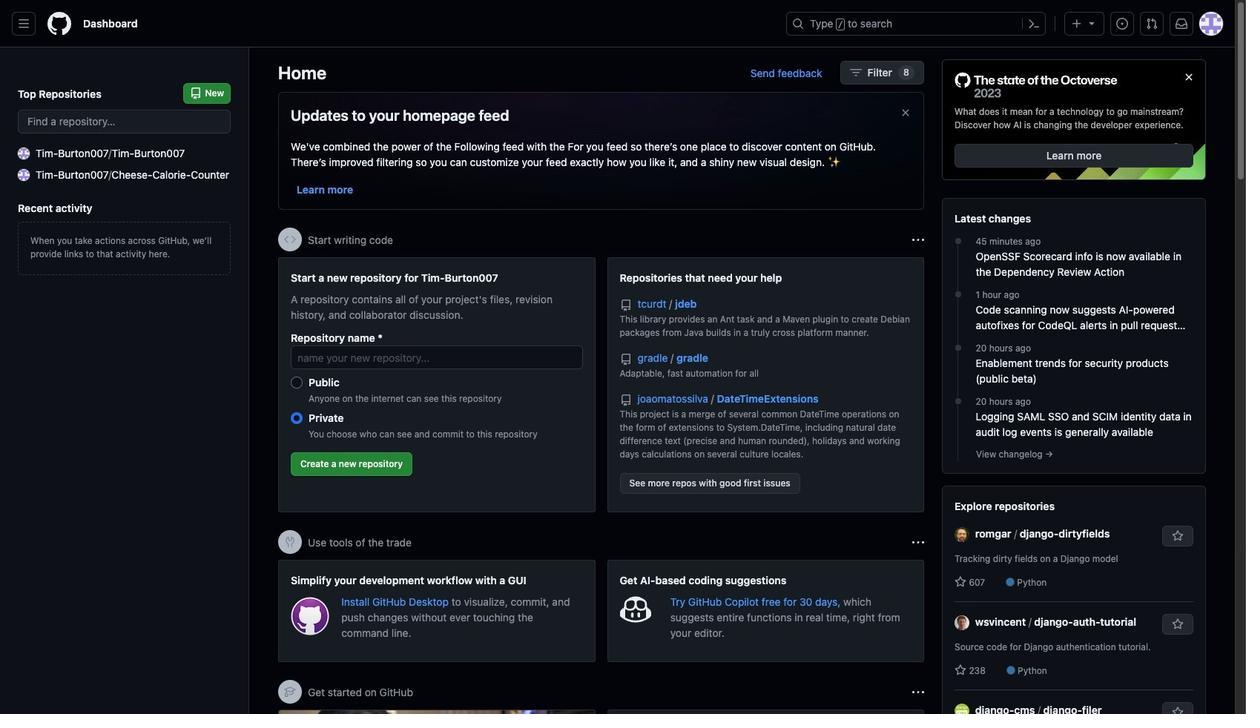 Task type: vqa. For each thing, say whether or not it's contained in the screenshot.
tools icon
yes



Task type: describe. For each thing, give the bounding box(es) containing it.
x image
[[900, 107, 912, 119]]

tim burton007 image
[[18, 147, 30, 159]]

star this repository image
[[1172, 707, 1184, 714]]

Find a repository… text field
[[18, 110, 231, 134]]

repo image
[[620, 300, 632, 312]]

why am i seeing this? image
[[913, 687, 924, 698]]

what is github? element
[[278, 710, 595, 714]]

name your new repository... text field
[[291, 346, 583, 369]]

issue opened image
[[1117, 18, 1128, 30]]

homepage image
[[47, 12, 71, 36]]

notifications image
[[1176, 18, 1188, 30]]

1 dot fill image from the top
[[952, 235, 964, 247]]

triangle down image
[[1086, 17, 1098, 29]]

cheese calorie counter image
[[18, 169, 30, 181]]

1 repo image from the top
[[620, 354, 632, 366]]

Top Repositories search field
[[18, 110, 231, 134]]

2 dot fill image from the top
[[952, 289, 964, 301]]

2 dot fill image from the top
[[952, 396, 964, 407]]



Task type: locate. For each thing, give the bounding box(es) containing it.
get ai-based coding suggestions element
[[607, 560, 924, 662]]

2 star this repository image from the top
[[1172, 619, 1184, 631]]

@django-cms profile image
[[955, 704, 970, 714]]

github logo image
[[955, 72, 1118, 100]]

explore element
[[942, 59, 1206, 714]]

None radio
[[291, 377, 303, 389], [291, 412, 303, 424], [291, 377, 303, 389], [291, 412, 303, 424]]

tools image
[[284, 536, 296, 548]]

explore repositories navigation
[[942, 486, 1206, 714]]

1 dot fill image from the top
[[952, 342, 964, 354]]

star this repository image
[[1172, 531, 1184, 542], [1172, 619, 1184, 631]]

close image
[[1183, 71, 1195, 83]]

dot fill image
[[952, 342, 964, 354], [952, 396, 964, 407]]

1 vertical spatial repo image
[[620, 395, 632, 407]]

1 vertical spatial why am i seeing this? image
[[913, 537, 924, 549]]

repo image
[[620, 354, 632, 366], [620, 395, 632, 407]]

@romgar profile image
[[955, 528, 970, 543]]

1 vertical spatial star this repository image
[[1172, 619, 1184, 631]]

git pull request image
[[1146, 18, 1158, 30]]

why am i seeing this? image for repositories that need your help element
[[913, 234, 924, 246]]

github desktop image
[[291, 597, 330, 636]]

1 why am i seeing this? image from the top
[[913, 234, 924, 246]]

why am i seeing this? image
[[913, 234, 924, 246], [913, 537, 924, 549]]

simplify your development workflow with a gui element
[[278, 560, 595, 662]]

repositories that need your help element
[[607, 257, 924, 513]]

0 vertical spatial dot fill image
[[952, 342, 964, 354]]

plus image
[[1071, 18, 1083, 30]]

0 vertical spatial why am i seeing this? image
[[913, 234, 924, 246]]

star this repository image for @wsvincent profile icon
[[1172, 619, 1184, 631]]

dot fill image
[[952, 235, 964, 247], [952, 289, 964, 301]]

try the github flow element
[[607, 710, 924, 714]]

1 vertical spatial dot fill image
[[952, 396, 964, 407]]

0 vertical spatial repo image
[[620, 354, 632, 366]]

star image
[[955, 577, 967, 588]]

star this repository image for @romgar profile image
[[1172, 531, 1184, 542]]

2 repo image from the top
[[620, 395, 632, 407]]

star image
[[955, 665, 967, 677]]

1 star this repository image from the top
[[1172, 531, 1184, 542]]

why am i seeing this? image for get ai-based coding suggestions element
[[913, 537, 924, 549]]

filter image
[[850, 67, 862, 79]]

1 vertical spatial dot fill image
[[952, 289, 964, 301]]

mortar board image
[[284, 686, 296, 698]]

command palette image
[[1028, 18, 1040, 30]]

start a new repository element
[[278, 257, 595, 513]]

0 vertical spatial star this repository image
[[1172, 531, 1184, 542]]

2 why am i seeing this? image from the top
[[913, 537, 924, 549]]

code image
[[284, 234, 296, 246]]

@wsvincent profile image
[[955, 616, 970, 631]]

0 vertical spatial dot fill image
[[952, 235, 964, 247]]

what is github? image
[[279, 711, 595, 714]]



